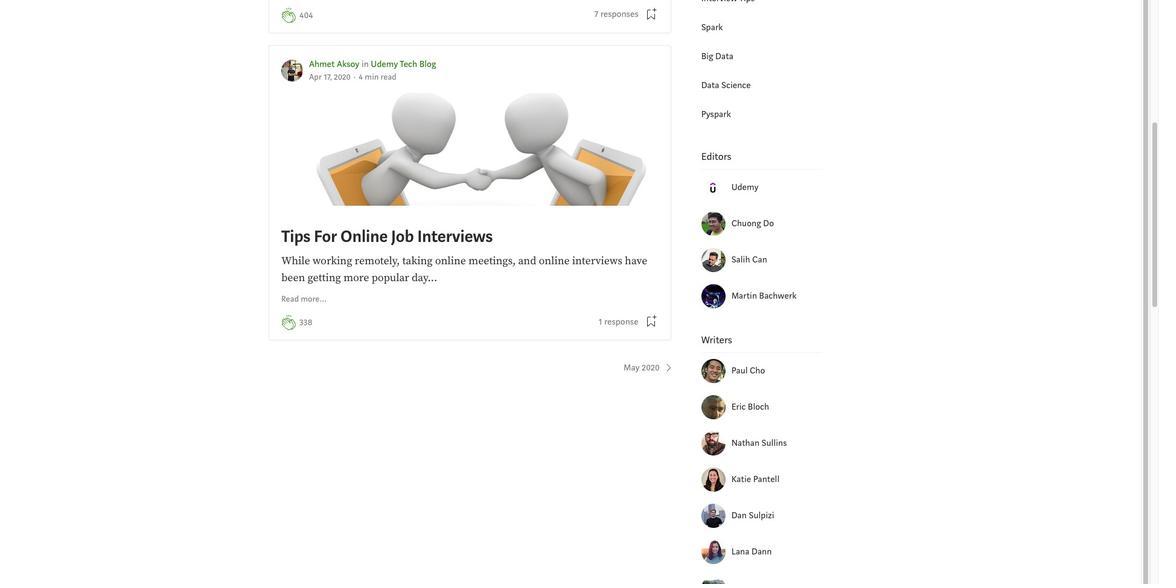Task type: describe. For each thing, give the bounding box(es) containing it.
0 horizontal spatial udemy
[[371, 58, 398, 70]]

udemy inside udemy link
[[732, 182, 759, 193]]

0 horizontal spatial 2020
[[334, 72, 351, 83]]

404
[[300, 9, 313, 21]]

response
[[605, 316, 639, 328]]

may 2020 link
[[624, 362, 675, 376]]

martin bachwerk link
[[732, 290, 823, 303]]

apr 17, 2020 link
[[309, 72, 351, 83]]

bachwerk
[[760, 290, 797, 302]]

do
[[764, 218, 775, 229]]

chuong
[[732, 218, 762, 229]]

spark
[[702, 22, 723, 33]]

spark link
[[702, 22, 723, 33]]

apr
[[309, 72, 322, 83]]

nathan sullins
[[732, 438, 787, 449]]

go to the profile of paul cho image
[[702, 360, 726, 384]]

1 response link
[[599, 316, 639, 329]]

sullins
[[762, 438, 787, 449]]

for
[[314, 226, 337, 248]]

paul
[[732, 365, 748, 377]]

eric bloch
[[732, 402, 770, 413]]

338 button
[[300, 317, 313, 330]]

popular
[[372, 271, 409, 285]]

7
[[595, 8, 599, 20]]

go to the profile of salih can image
[[702, 248, 726, 272]]

and
[[519, 254, 537, 268]]

dan sulpizi link
[[732, 510, 823, 523]]

eric bloch link
[[732, 401, 823, 415]]

blog
[[420, 58, 436, 70]]

salih can
[[732, 254, 768, 266]]

4 min read image
[[359, 72, 397, 83]]

17,
[[324, 72, 332, 83]]

404 button
[[300, 9, 313, 22]]

can
[[753, 254, 768, 266]]

7 responses link
[[595, 8, 639, 21]]

ahmet
[[309, 58, 335, 70]]

dan
[[732, 510, 747, 522]]

1 online from the left
[[435, 254, 466, 268]]

have
[[625, 254, 648, 268]]

dan sulpizi
[[732, 510, 775, 522]]

pyspark
[[702, 109, 731, 120]]

big data
[[702, 51, 734, 62]]

lana dann
[[732, 547, 772, 558]]

big
[[702, 51, 714, 62]]

interviews
[[418, 226, 493, 248]]

7 responses
[[595, 8, 639, 20]]

pantell
[[754, 474, 780, 486]]

chuong do link
[[732, 217, 823, 231]]

go to the profile of lana dann image
[[702, 541, 726, 565]]

taking
[[403, 254, 433, 268]]

online
[[341, 226, 388, 248]]

pyspark link
[[702, 109, 731, 120]]

tech
[[400, 58, 418, 70]]

udemy link
[[732, 181, 823, 195]]

martin
[[732, 290, 758, 302]]

apr 17, 2020
[[309, 72, 351, 83]]

been
[[282, 271, 305, 285]]

tips
[[282, 226, 311, 248]]

big data link
[[702, 51, 734, 62]]

data science link
[[702, 80, 751, 91]]

working
[[313, 254, 352, 268]]



Task type: locate. For each thing, give the bounding box(es) containing it.
katie pantell link
[[732, 474, 823, 487]]

paul cho
[[732, 365, 766, 377]]

1 vertical spatial 2020
[[642, 363, 660, 374]]

lana
[[732, 547, 750, 558]]

day…
[[412, 271, 438, 285]]

eric
[[732, 402, 746, 413]]

getting
[[308, 271, 341, 285]]

2020 right may
[[642, 363, 660, 374]]

2020 down aksoy at the left top of page
[[334, 72, 351, 83]]

0 vertical spatial data
[[716, 51, 734, 62]]

while
[[282, 254, 310, 268]]

data left science
[[702, 80, 720, 91]]

1 vertical spatial udemy
[[732, 182, 759, 193]]

0 vertical spatial 2020
[[334, 72, 351, 83]]

nathan
[[732, 438, 760, 449]]

2020
[[334, 72, 351, 83], [642, 363, 660, 374]]

writers
[[702, 334, 733, 347]]

bloch
[[748, 402, 770, 413]]

remotely,
[[355, 254, 400, 268]]

read
[[282, 294, 299, 305]]

online down interviews
[[435, 254, 466, 268]]

go to the profile of katie pantell image
[[702, 468, 726, 492]]

paul cho link
[[732, 365, 823, 378]]

in
[[362, 58, 369, 70]]

martin bachwerk
[[732, 290, 797, 302]]

tips for online job interviews
[[282, 226, 493, 248]]

ahmet aksoy in udemy tech blog
[[309, 58, 436, 70]]

1 vertical spatial data
[[702, 80, 720, 91]]

data science
[[702, 80, 751, 91]]

may 2020
[[624, 363, 660, 374]]

1 horizontal spatial online
[[539, 254, 570, 268]]

salih can link
[[732, 254, 823, 267]]

go to the profile of udemy image
[[702, 176, 726, 200]]

2020 inside the may 2020 link
[[642, 363, 660, 374]]

chuong do
[[732, 218, 775, 229]]

nathan sullins link
[[732, 437, 823, 451]]

udemy up 4 min read image
[[371, 58, 398, 70]]

read more…
[[282, 294, 327, 305]]

meetings,
[[469, 254, 516, 268]]

data right big
[[716, 51, 734, 62]]

more…
[[301, 294, 327, 305]]

1 horizontal spatial udemy
[[732, 182, 759, 193]]

while working remotely, taking online meetings, and online interviews have been getting more popular day…
[[282, 254, 648, 285]]

cho
[[750, 365, 766, 377]]

sulpizi
[[749, 510, 775, 522]]

data
[[716, 51, 734, 62], [702, 80, 720, 91]]

aksoy
[[337, 58, 360, 70]]

lana dann link
[[732, 546, 823, 560]]

go to the profile of martin bachwerk image
[[702, 285, 726, 309]]

go to the profile of nathan sullins image
[[702, 432, 726, 456]]

go to the profile of dan sulpizi image
[[702, 505, 726, 529]]

2 online from the left
[[539, 254, 570, 268]]

1 horizontal spatial 2020
[[642, 363, 660, 374]]

dann
[[752, 547, 772, 558]]

salih
[[732, 254, 751, 266]]

0 horizontal spatial online
[[435, 254, 466, 268]]

katie
[[732, 474, 752, 486]]

job
[[391, 226, 414, 248]]

may
[[624, 363, 640, 374]]

0 vertical spatial udemy
[[371, 58, 398, 70]]

responses
[[601, 8, 639, 20]]

more
[[344, 271, 369, 285]]

editors
[[702, 150, 732, 163]]

online
[[435, 254, 466, 268], [539, 254, 570, 268]]

interviews
[[573, 254, 623, 268]]

go to the profile of ahmet aksoy image
[[282, 60, 303, 82]]

read more… link
[[282, 294, 327, 307]]

udemy right go to the profile of udemy icon
[[732, 182, 759, 193]]

ahmet aksoy link
[[309, 58, 360, 70]]

1
[[599, 316, 603, 328]]

katie pantell
[[732, 474, 780, 486]]

go to the profile of chuong do image
[[702, 212, 726, 236]]

go to the profile of eric bloch image
[[702, 396, 726, 420]]

online right "and"
[[539, 254, 570, 268]]

1 response
[[599, 316, 639, 328]]

science
[[722, 80, 751, 91]]

udemy tech blog link
[[371, 58, 436, 70]]

338
[[300, 317, 313, 329]]



Task type: vqa. For each thing, say whether or not it's contained in the screenshot.
the left with
no



